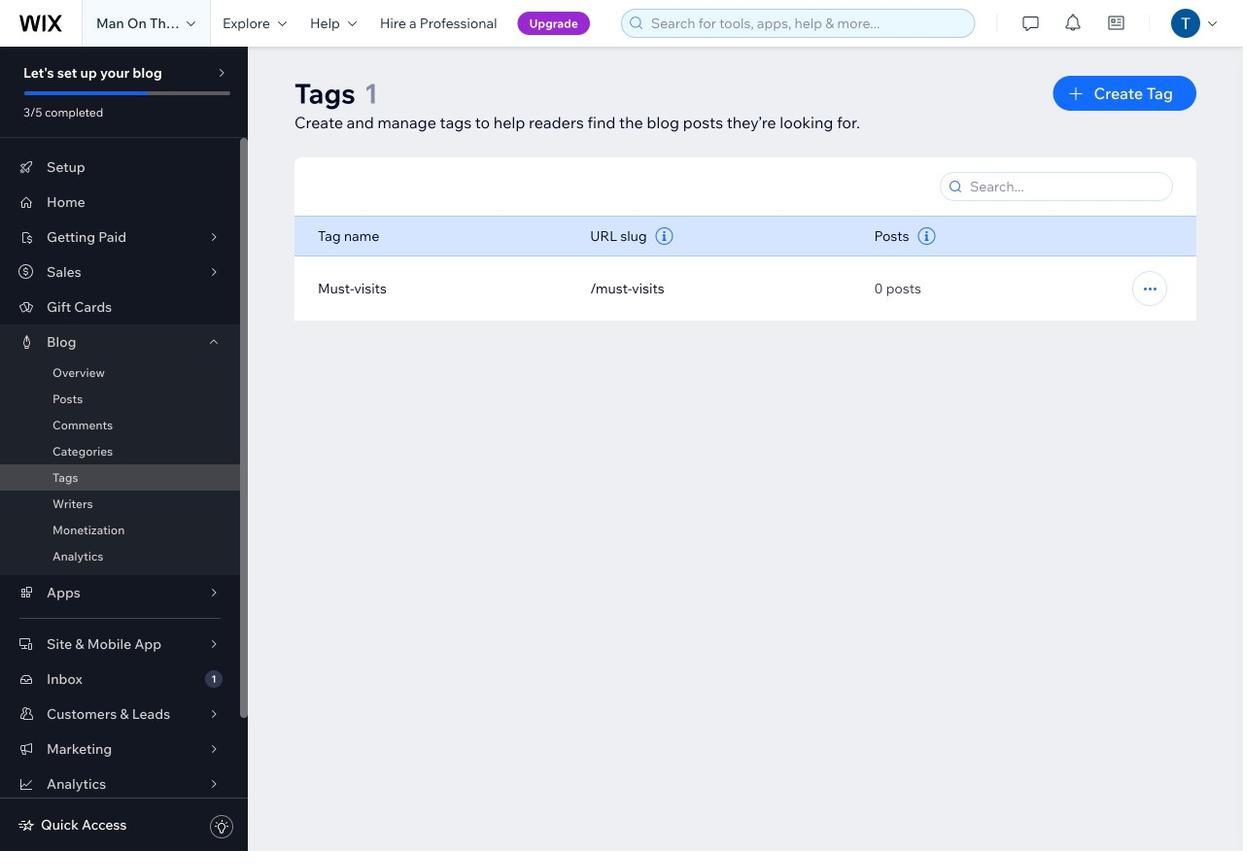 Task type: locate. For each thing, give the bounding box(es) containing it.
sidebar element
[[0, 47, 248, 852]]

Search for tools, apps, help & more... field
[[645, 10, 969, 37]]



Task type: vqa. For each thing, say whether or not it's contained in the screenshot.
'Search...' field
yes



Task type: describe. For each thing, give the bounding box(es) containing it.
Search... field
[[965, 173, 1167, 200]]



